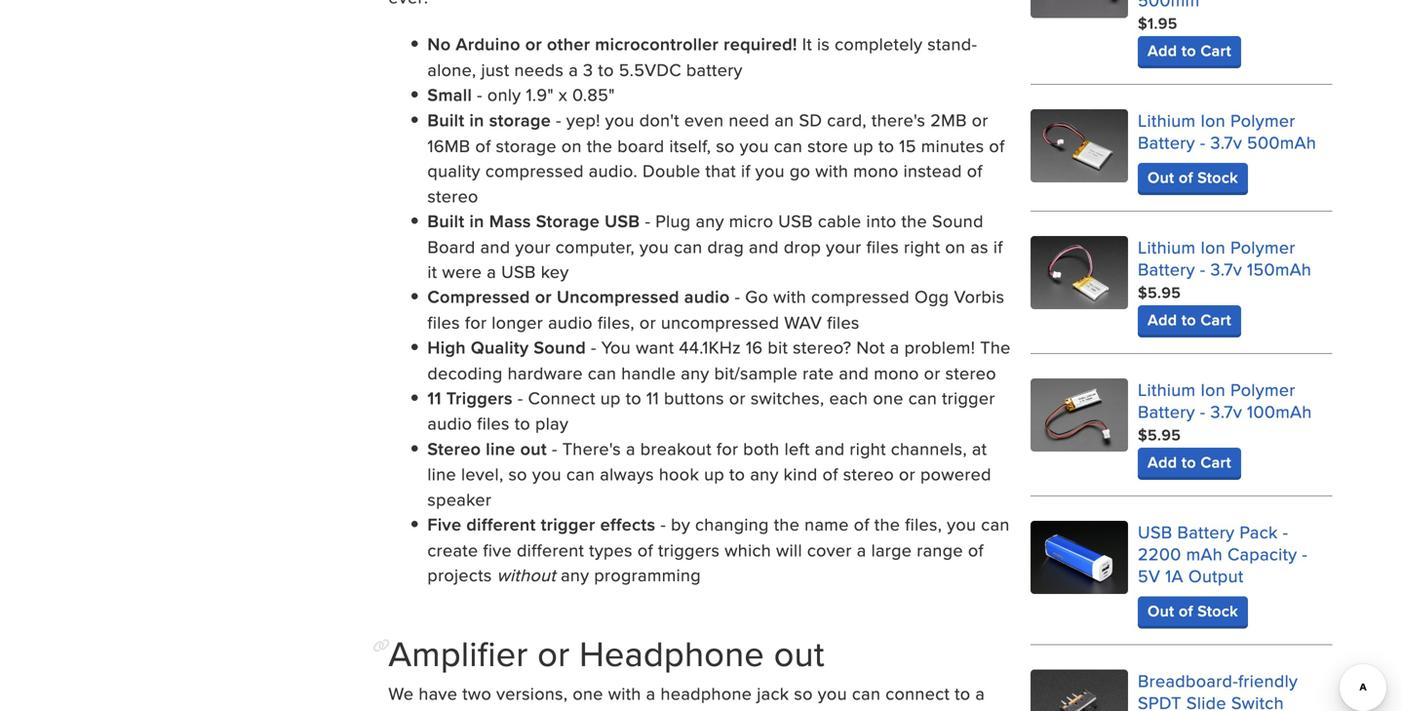 Task type: describe. For each thing, give the bounding box(es) containing it.
- inside - there's a breakout for both left and right channels, at line level, so you can always hook up to any kind of stereo or powered speaker
[[552, 436, 558, 461]]

rate
[[803, 360, 834, 385]]

stock for 3.7v
[[1198, 166, 1239, 189]]

types
[[589, 537, 633, 562]]

5v
[[1138, 563, 1161, 588]]

storage down small - only 1.9" x 0.85"
[[489, 108, 551, 133]]

and inside the - you want 44.1khz 16 bit stereo? not a problem! the decoding hardware can handle any bit/sample rate and mono or stereo
[[839, 360, 869, 385]]

itself,
[[670, 133, 711, 158]]

five different trigger effects
[[428, 512, 656, 537]]

2mb
[[931, 108, 967, 132]]

a inside it is completely stand- alone, just needs a 3 to 5.5vdc battery
[[569, 57, 579, 82]]

bit/sample
[[715, 360, 798, 385]]

in for mass
[[470, 208, 485, 234]]

lithium ion polymer battery - 3.7v 100mah $5.95 add to cart
[[1138, 377, 1313, 474]]

output
[[1189, 563, 1244, 588]]

we
[[389, 681, 414, 706]]

of right range
[[969, 537, 984, 562]]

plug
[[656, 208, 691, 233]]

go
[[746, 284, 769, 309]]

can inside the - you want 44.1khz 16 bit stereo? not a problem! the decoding hardware can handle any bit/sample rate and mono or stereo
[[588, 360, 617, 385]]

out of stock link for 2200
[[1138, 597, 1249, 626]]

up inside the - yep! you don't even need an sd card, there's 2mb or 16mb of storage on the board itself, so you can store up to 15 minutes of quality compressed audio. double that if you go with mono instead of stereo
[[854, 133, 874, 158]]

of right minutes
[[990, 133, 1005, 158]]

16
[[746, 335, 763, 360]]

any inside the - you want 44.1khz 16 bit stereo? not a problem! the decoding hardware can handle any bit/sample rate and mono or stereo
[[681, 360, 710, 385]]

alone,
[[428, 57, 476, 82]]

channels,
[[891, 436, 968, 461]]

cover
[[808, 537, 852, 562]]

can inside we have two versions, one with a headphone jack so you can connect to a stereo or powered speaker set
[[852, 681, 881, 706]]

hook
[[659, 462, 700, 486]]

store
[[808, 133, 849, 158]]

at
[[972, 436, 988, 461]]

2 horizontal spatial audio
[[685, 284, 730, 309]]

were
[[442, 259, 482, 284]]

0 horizontal spatial trigger
[[541, 512, 596, 537]]

2 your from the left
[[826, 234, 862, 259]]

- inside small - only 1.9" x 0.85"
[[477, 82, 483, 107]]

a inside - there's a breakout for both left and right channels, at line level, so you can always hook up to any kind of stereo or powered speaker
[[626, 436, 636, 461]]

stereo inside the - you want 44.1khz 16 bit stereo? not a problem! the decoding hardware can handle any bit/sample rate and mono or stereo
[[946, 360, 997, 385]]

you
[[602, 335, 631, 360]]

projects
[[428, 562, 492, 587]]

- inside the - connect up to 11 buttons or switches, each one can trigger audio files to play
[[518, 385, 523, 410]]

- inside '- plug any micro usb cable into the sound board and your computer, you can drag and drop your files right on as if it were a usb key'
[[645, 208, 651, 233]]

usb up 'computer,'
[[605, 208, 640, 234]]

usb battery pack - 2200 mah capacity - 5v 1a output
[[1138, 520, 1308, 588]]

1 vertical spatial sound
[[534, 335, 586, 360]]

stereo inside - there's a breakout for both left and right channels, at line level, so you can always hook up to any kind of stereo or powered speaker
[[844, 462, 895, 486]]

you left "go"
[[756, 158, 785, 183]]

for inside the - go with compressed ogg vorbis files for longer audio files, or uncompressed wav files
[[465, 310, 487, 335]]

or up needs
[[526, 31, 542, 57]]

to left play
[[515, 411, 531, 436]]

an
[[775, 108, 795, 132]]

high quality sound
[[428, 335, 586, 360]]

built in mass storage usb
[[428, 208, 640, 234]]

2200
[[1138, 542, 1182, 566]]

out for lithium ion polymer battery - 3.7v 500mah
[[1148, 166, 1175, 189]]

we have two versions, one with a headphone jack so you can connect to a stereo or powered speaker set
[[389, 681, 986, 711]]

of down minutes
[[967, 158, 983, 183]]

drag
[[708, 234, 744, 259]]

of up programming
[[638, 537, 654, 562]]

1 add to cart link from the top
[[1138, 36, 1242, 65]]

link image
[[373, 639, 390, 653]]

you inside '- plug any micro usb cable into the sound board and your computer, you can drag and drop your files right on as if it were a usb key'
[[640, 234, 669, 259]]

or inside the - connect up to 11 buttons or switches, each one can trigger audio files to play
[[730, 385, 746, 410]]

triggers
[[658, 537, 720, 562]]

lithium ion polymer battery - 3.7v 500mah link
[[1138, 108, 1317, 155]]

or up versions, at the left bottom of page
[[538, 628, 570, 679]]

usb battery pack - 2200 mah capacity - 5v 1a output link
[[1138, 520, 1308, 588]]

audio inside the - connect up to 11 buttons or switches, each one can trigger audio files to play
[[428, 411, 472, 436]]

44.1khz
[[679, 335, 741, 360]]

- inside - by changing the name of the files, you can create five different types of triggers which will cover a large range of projects
[[661, 512, 666, 537]]

to inside - there's a breakout for both left and right channels, at line level, so you can always hook up to any kind of stereo or powered speaker
[[730, 462, 746, 486]]

powered inside - there's a breakout for both left and right channels, at line level, so you can always hook up to any kind of stereo or powered speaker
[[921, 462, 992, 486]]

of down built in storage
[[476, 133, 491, 158]]

add to cart link for lithium ion polymer battery - 3.7v 100mah
[[1138, 448, 1242, 477]]

out of stock for 2200
[[1148, 600, 1239, 622]]

stock for mah
[[1198, 600, 1239, 622]]

angled shot of a lithium ion polymer battery 3.7v 500mah with jst-ph connector. image
[[1031, 109, 1129, 182]]

built in storage
[[428, 108, 551, 133]]

and inside - there's a breakout for both left and right channels, at line level, so you can always hook up to any kind of stereo or powered speaker
[[815, 436, 845, 461]]

or inside the - you want 44.1khz 16 bit stereo? not a problem! the decoding hardware can handle any bit/sample rate and mono or stereo
[[924, 360, 941, 385]]

angle shot of lithium ion polymer battery 3.7v 150mah with jst 2-ph connector image
[[1031, 236, 1129, 309]]

into
[[867, 208, 897, 233]]

$1.95
[[1138, 12, 1178, 35]]

audio inside the - go with compressed ogg vorbis files for longer audio files, or uncompressed wav files
[[548, 310, 593, 335]]

two
[[463, 681, 492, 706]]

lithium ion polymer battery - 3.7v 100mah link
[[1138, 377, 1313, 424]]

create
[[428, 537, 478, 562]]

ion for 150mah
[[1201, 235, 1226, 260]]

problem!
[[905, 335, 976, 360]]

files up high
[[428, 310, 460, 335]]

- inside the - yep! you don't even need an sd card, there's 2mb or 16mb of storage on the board itself, so you can store up to 15 minutes of quality compressed audio. double that if you go with mono instead of stereo
[[556, 108, 562, 132]]

- plug any micro usb cable into the sound board and your computer, you can drag and drop your files right on as if it were a usb key
[[428, 208, 1004, 284]]

and down micro
[[749, 234, 779, 259]]

name
[[805, 512, 849, 537]]

usb left key
[[502, 259, 536, 284]]

the up large
[[875, 512, 901, 537]]

built for built in mass storage usb
[[428, 208, 465, 234]]

sound inside '- plug any micro usb cable into the sound board and your computer, you can drag and drop your files right on as if it were a usb key'
[[933, 208, 984, 233]]

15
[[900, 133, 917, 158]]

lithium for lithium ion polymer battery - 3.7v 100mah $5.95 add to cart
[[1138, 377, 1196, 402]]

a inside - by changing the name of the files, you can create five different types of triggers which will cover a large range of projects
[[857, 537, 867, 562]]

can inside - by changing the name of the files, you can create five different types of triggers which will cover a large range of projects
[[982, 512, 1010, 537]]

up inside - there's a breakout for both left and right channels, at line level, so you can always hook up to any kind of stereo or powered speaker
[[704, 462, 725, 486]]

angled shot of a blue long rectangular usb battery pack. image
[[1031, 521, 1129, 594]]

quality
[[471, 335, 529, 360]]

stereo
[[428, 436, 481, 461]]

lithium for lithium ion polymer battery - 3.7v 150mah $5.95 add to cart
[[1138, 235, 1196, 260]]

lithium ion polymer battery - 3.7v 150mah $5.95 add to cart
[[1138, 235, 1312, 331]]

if inside the - yep! you don't even need an sd card, there's 2mb or 16mb of storage on the board itself, so you can store up to 15 minutes of quality compressed audio. double that if you go with mono instead of stereo
[[741, 158, 751, 183]]

cart for lithium ion polymer battery - 3.7v 150mah
[[1201, 308, 1232, 331]]

a inside the - you want 44.1khz 16 bit stereo? not a problem! the decoding hardware can handle any bit/sample rate and mono or stereo
[[890, 335, 900, 360]]

so inside the - yep! you don't even need an sd card, there's 2mb or 16mb of storage on the board itself, so you can store up to 15 minutes of quality compressed audio. double that if you go with mono instead of stereo
[[716, 133, 735, 158]]

kind
[[784, 462, 818, 486]]

on inside '- plug any micro usb cable into the sound board and your computer, you can drag and drop your files right on as if it were a usb key'
[[946, 234, 966, 259]]

left
[[785, 436, 810, 461]]

quality
[[428, 158, 481, 183]]

by
[[671, 512, 691, 537]]

board
[[618, 133, 665, 158]]

add for lithium ion polymer battery - 3.7v 150mah
[[1148, 308, 1178, 331]]

or inside the - go with compressed ogg vorbis files for longer audio files, or uncompressed wav files
[[640, 310, 656, 335]]

connect
[[886, 681, 950, 706]]

stereo inside the - yep! you don't even need an sd card, there's 2mb or 16mb of storage on the board itself, so you can store up to 15 minutes of quality compressed audio. double that if you go with mono instead of stereo
[[428, 183, 479, 208]]

x
[[559, 82, 568, 107]]

a inside '- plug any micro usb cable into the sound board and your computer, you can drag and drop your files right on as if it were a usb key'
[[487, 259, 497, 284]]

right inside - there's a breakout for both left and right channels, at line level, so you can always hook up to any kind of stereo or powered speaker
[[850, 436, 886, 461]]

can inside the - connect up to 11 buttons or switches, each one can trigger audio files to play
[[909, 385, 938, 410]]

usb inside usb battery pack - 2200 mah capacity - 5v 1a output
[[1138, 520, 1173, 544]]

for inside - there's a breakout for both left and right channels, at line level, so you can always hook up to any kind of stereo or powered speaker
[[717, 436, 739, 461]]

- you want 44.1khz 16 bit stereo? not a problem! the decoding hardware can handle any bit/sample rate and mono or stereo
[[428, 335, 1011, 385]]

- yep! you don't even need an sd card, there's 2mb or 16mb of storage on the board itself, so you can store up to 15 minutes of quality compressed audio. double that if you go with mono instead of stereo
[[428, 108, 1005, 208]]

$5.95 for lithium ion polymer battery - 3.7v 150mah
[[1138, 281, 1182, 304]]

without any programming
[[497, 562, 701, 587]]

and down mass
[[481, 234, 511, 259]]

polymer for 150mah
[[1231, 235, 1296, 260]]

polymer for 100mah
[[1231, 377, 1296, 402]]

audio.
[[589, 158, 638, 183]]

only
[[488, 82, 521, 107]]

compressed inside the - go with compressed ogg vorbis files for longer audio files, or uncompressed wav files
[[812, 284, 910, 309]]

500mah
[[1248, 130, 1317, 155]]

of inside - there's a breakout for both left and right channels, at line level, so you can always hook up to any kind of stereo or powered speaker
[[823, 462, 839, 486]]

breakout
[[641, 436, 712, 461]]

lithium ion polymer battery - 3.7v 500mah
[[1138, 108, 1317, 155]]

uncompressed
[[557, 284, 680, 309]]

five
[[428, 512, 462, 537]]

play
[[536, 411, 569, 436]]

you inside - there's a breakout for both left and right channels, at line level, so you can always hook up to any kind of stereo or powered speaker
[[532, 462, 562, 486]]

switches,
[[751, 385, 825, 410]]

0 vertical spatial out
[[521, 436, 547, 461]]

small
[[428, 82, 472, 107]]

battery for lithium ion polymer battery - 3.7v 100mah $5.95 add to cart
[[1138, 399, 1196, 424]]

don't
[[640, 108, 680, 132]]

mass
[[489, 208, 531, 234]]

connect
[[528, 385, 596, 410]]

the up will
[[774, 512, 800, 537]]

instead
[[904, 158, 963, 183]]

files, inside - by changing the name of the files, you can create five different types of triggers which will cover a large range of projects
[[905, 512, 943, 537]]

line inside - there's a breakout for both left and right channels, at line level, so you can always hook up to any kind of stereo or powered speaker
[[428, 462, 457, 486]]

with inside the - yep! you don't even need an sd card, there's 2mb or 16mb of storage on the board itself, so you can store up to 15 minutes of quality compressed audio. double that if you go with mono instead of stereo
[[816, 158, 849, 183]]

- inside the lithium ion polymer battery - 3.7v 500mah
[[1201, 130, 1206, 155]]

the inside the - yep! you don't even need an sd card, there's 2mb or 16mb of storage on the board itself, so you can store up to 15 minutes of quality compressed audio. double that if you go with mono instead of stereo
[[587, 133, 613, 158]]

decoding
[[428, 360, 503, 385]]

to inside lithium ion polymer battery - 3.7v 150mah $5.95 add to cart
[[1182, 308, 1197, 331]]

yep!
[[567, 108, 601, 132]]

files inside the - connect up to 11 buttons or switches, each one can trigger audio files to play
[[477, 411, 510, 436]]

if inside '- plug any micro usb cable into the sound board and your computer, you can drag and drop your files right on as if it were a usb key'
[[994, 234, 1004, 259]]

to inside we have two versions, one with a headphone jack so you can connect to a stereo or powered speaker set
[[955, 681, 971, 706]]

vorbis
[[954, 284, 1005, 309]]

1 horizontal spatial out
[[774, 628, 825, 679]]

large
[[872, 537, 912, 562]]

you inside - by changing the name of the files, you can create five different types of triggers which will cover a large range of projects
[[947, 512, 977, 537]]

even
[[685, 108, 724, 132]]

handle
[[622, 360, 676, 385]]

files, inside the - go with compressed ogg vorbis files for longer audio files, or uncompressed wav files
[[598, 310, 635, 335]]

- inside the - go with compressed ogg vorbis files for longer audio files, or uncompressed wav files
[[735, 284, 741, 309]]

other
[[547, 31, 590, 57]]

can inside '- plug any micro usb cable into the sound board and your computer, you can drag and drop your files right on as if it were a usb key'
[[674, 234, 703, 259]]

mah
[[1187, 542, 1223, 566]]

files up stereo?
[[827, 310, 860, 335]]

any inside '- plug any micro usb cable into the sound board and your computer, you can drag and drop your files right on as if it were a usb key'
[[696, 208, 725, 233]]

1 your from the left
[[515, 234, 551, 259]]

key
[[541, 259, 569, 284]]

one inside we have two versions, one with a headphone jack so you can connect to a stereo or powered speaker set
[[573, 681, 604, 706]]

can inside - there's a breakout for both left and right channels, at line level, so you can always hook up to any kind of stereo or powered speaker
[[567, 462, 595, 486]]



Task type: locate. For each thing, give the bounding box(es) containing it.
wav
[[785, 310, 823, 335]]

2 $5.95 from the top
[[1138, 423, 1182, 446]]

2 vertical spatial lithium
[[1138, 377, 1196, 402]]

1 horizontal spatial speaker
[[542, 706, 606, 711]]

2 add to cart link from the top
[[1138, 305, 1242, 335]]

so inside - there's a breakout for both left and right channels, at line level, so you can always hook up to any kind of stereo or powered speaker
[[509, 462, 528, 486]]

or down channels,
[[899, 462, 916, 486]]

can down at
[[982, 512, 1010, 537]]

add to cart link down lithium ion polymer battery - 3.7v 150mah "link"
[[1138, 305, 1242, 335]]

2 cart from the top
[[1201, 308, 1232, 331]]

compressed
[[428, 284, 530, 309]]

3
[[583, 57, 594, 82]]

battery for lithium ion polymer battery - 3.7v 150mah $5.95 add to cart
[[1138, 257, 1196, 282]]

can left connect on the right
[[852, 681, 881, 706]]

that
[[706, 158, 736, 183]]

with inside the - go with compressed ogg vorbis files for longer audio files, or uncompressed wav files
[[774, 284, 807, 309]]

or down have
[[445, 706, 461, 711]]

polymer inside lithium ion polymer battery - 3.7v 100mah $5.95 add to cart
[[1231, 377, 1296, 402]]

1 11 from the left
[[428, 385, 442, 411]]

0 vertical spatial mono
[[854, 158, 899, 183]]

out of stock down '1a' at the right of page
[[1148, 600, 1239, 622]]

1 horizontal spatial line
[[486, 436, 516, 461]]

1 add from the top
[[1148, 39, 1178, 62]]

2 vertical spatial add to cart link
[[1138, 448, 1242, 477]]

1 stock from the top
[[1198, 166, 1239, 189]]

to right connect on the right
[[955, 681, 971, 706]]

mono inside the - yep! you don't even need an sd card, there's 2mb or 16mb of storage on the board itself, so you can store up to 15 minutes of quality compressed audio. double that if you go with mono instead of stereo
[[854, 158, 899, 183]]

2 stock from the top
[[1198, 600, 1239, 622]]

any down types
[[561, 562, 590, 587]]

ion inside the lithium ion polymer battery - 3.7v 500mah
[[1201, 108, 1226, 133]]

0 vertical spatial out of stock link
[[1138, 163, 1249, 192]]

3 add from the top
[[1148, 451, 1178, 474]]

1 horizontal spatial on
[[946, 234, 966, 259]]

cart for lithium ion polymer battery - 3.7v 100mah
[[1201, 451, 1232, 474]]

2 horizontal spatial so
[[794, 681, 813, 706]]

in down small
[[470, 108, 485, 133]]

0 vertical spatial powered
[[921, 462, 992, 486]]

3.7v inside lithium ion polymer battery - 3.7v 150mah $5.95 add to cart
[[1211, 257, 1243, 282]]

0 horizontal spatial on
[[562, 133, 582, 158]]

2 vertical spatial so
[[794, 681, 813, 706]]

mono inside the - you want 44.1khz 16 bit stereo? not a problem! the decoding hardware can handle any bit/sample rate and mono or stereo
[[874, 360, 920, 385]]

ion inside lithium ion polymer battery - 3.7v 100mah $5.95 add to cart
[[1201, 377, 1226, 402]]

for down compressed
[[465, 310, 487, 335]]

the up audio.
[[587, 133, 613, 158]]

0 vertical spatial in
[[470, 108, 485, 133]]

add to cart link for lithium ion polymer battery - 3.7v 150mah
[[1138, 305, 1242, 335]]

0 vertical spatial sound
[[933, 208, 984, 233]]

sound up as
[[933, 208, 984, 233]]

ion for 100mah
[[1201, 377, 1226, 402]]

add inside lithium ion polymer battery - 3.7v 150mah $5.95 add to cart
[[1148, 308, 1178, 331]]

can up channels,
[[909, 385, 938, 410]]

usb up the "5v"
[[1138, 520, 1173, 544]]

1 horizontal spatial powered
[[921, 462, 992, 486]]

of down the lithium ion polymer battery - 3.7v 500mah
[[1179, 166, 1194, 189]]

audio up stereo
[[428, 411, 472, 436]]

lithium for lithium ion polymer battery - 3.7v 500mah
[[1138, 108, 1196, 133]]

speaker inside we have two versions, one with a headphone jack so you can connect to a stereo or powered speaker set
[[542, 706, 606, 711]]

speaker inside - there's a breakout for both left and right channels, at line level, so you can always hook up to any kind of stereo or powered speaker
[[428, 487, 492, 512]]

to inside $1.95 add to cart
[[1182, 39, 1197, 62]]

a left large
[[857, 537, 867, 562]]

2 vertical spatial ion
[[1201, 377, 1226, 402]]

can down you at the left of the page
[[588, 360, 617, 385]]

1 vertical spatial one
[[573, 681, 604, 706]]

any up drag
[[696, 208, 725, 233]]

1 out of stock from the top
[[1148, 166, 1239, 189]]

battery inside lithium ion polymer battery - 3.7v 150mah $5.95 add to cart
[[1138, 257, 1196, 282]]

1 vertical spatial compressed
[[812, 284, 910, 309]]

0 horizontal spatial powered
[[466, 706, 537, 711]]

you up range
[[947, 512, 977, 537]]

audio down compressed or uncompressed audio
[[548, 310, 593, 335]]

1 horizontal spatial for
[[717, 436, 739, 461]]

2 vertical spatial with
[[608, 681, 642, 706]]

files, up you at the left of the page
[[598, 310, 635, 335]]

one inside the - connect up to 11 buttons or switches, each one can trigger audio files to play
[[873, 385, 904, 410]]

ion inside lithium ion polymer battery - 3.7v 150mah $5.95 add to cart
[[1201, 235, 1226, 260]]

polymer
[[1231, 108, 1296, 133], [1231, 235, 1296, 260], [1231, 377, 1296, 402]]

3.7v left 500mah
[[1211, 130, 1243, 155]]

out
[[521, 436, 547, 461], [774, 628, 825, 679]]

0 vertical spatial so
[[716, 133, 735, 158]]

2 horizontal spatial with
[[816, 158, 849, 183]]

battery inside usb battery pack - 2200 mah capacity - 5v 1a output
[[1178, 520, 1235, 544]]

cart inside $1.95 add to cart
[[1201, 39, 1232, 62]]

add to cart link
[[1138, 36, 1242, 65], [1138, 305, 1242, 335], [1138, 448, 1242, 477]]

out of stock link for -
[[1138, 163, 1249, 192]]

lithium right lithium ion polymer battery 3.7v 100mah with jst 2-ph connector image
[[1138, 377, 1196, 402]]

if right that
[[741, 158, 751, 183]]

1 vertical spatial stock
[[1198, 600, 1239, 622]]

2 vertical spatial up
[[704, 462, 725, 486]]

usb
[[605, 208, 640, 234], [779, 208, 813, 233], [502, 259, 536, 284], [1138, 520, 1173, 544]]

right inside '- plug any micro usb cable into the sound board and your computer, you can drag and drop your files right on as if it were a usb key'
[[904, 234, 941, 259]]

11 inside the - connect up to 11 buttons or switches, each one can trigger audio files to play
[[647, 385, 659, 410]]

1 built from the top
[[428, 108, 465, 133]]

required!
[[724, 31, 798, 57]]

want
[[636, 335, 674, 360]]

capacity
[[1228, 542, 1298, 566]]

3 ion from the top
[[1201, 377, 1226, 402]]

- down hardware
[[518, 385, 523, 410]]

with inside we have two versions, one with a headphone jack so you can connect to a stereo or powered speaker set
[[608, 681, 642, 706]]

files down into
[[867, 234, 899, 259]]

it
[[803, 31, 813, 56]]

to left 15
[[879, 133, 895, 158]]

trigger inside the - connect up to 11 buttons or switches, each one can trigger audio files to play
[[942, 385, 996, 410]]

computer,
[[556, 234, 635, 259]]

or inside - there's a breakout for both left and right channels, at line level, so you can always hook up to any kind of stereo or powered speaker
[[899, 462, 916, 486]]

3 3.7v from the top
[[1211, 399, 1243, 424]]

lithium inside the lithium ion polymer battery - 3.7v 500mah
[[1138, 108, 1196, 133]]

3.7v inside lithium ion polymer battery - 3.7v 100mah $5.95 add to cart
[[1211, 399, 1243, 424]]

compressed up the not
[[812, 284, 910, 309]]

2 add from the top
[[1148, 308, 1178, 331]]

in
[[470, 108, 485, 133], [470, 208, 485, 234]]

1 vertical spatial ion
[[1201, 235, 1226, 260]]

add for lithium ion polymer battery - 3.7v 100mah
[[1148, 451, 1178, 474]]

0 horizontal spatial up
[[601, 385, 621, 410]]

2 vertical spatial add
[[1148, 451, 1178, 474]]

2 in from the top
[[470, 208, 485, 234]]

five
[[483, 537, 512, 562]]

without
[[497, 562, 556, 587]]

0 vertical spatial out
[[1148, 166, 1175, 189]]

to inside lithium ion polymer battery - 3.7v 100mah $5.95 add to cart
[[1182, 451, 1197, 474]]

3 polymer from the top
[[1231, 377, 1296, 402]]

is
[[817, 31, 830, 56]]

- left the only
[[477, 82, 483, 107]]

1 vertical spatial line
[[428, 462, 457, 486]]

0 horizontal spatial out
[[521, 436, 547, 461]]

1 vertical spatial 3.7v
[[1211, 257, 1243, 282]]

to inside the - yep! you don't even need an sd card, there's 2mb or 16mb of storage on the board itself, so you can store up to 15 minutes of quality compressed audio. double that if you go with mono instead of stereo
[[879, 133, 895, 158]]

to down lithium ion polymer battery - 3.7v 100mah "link"
[[1182, 451, 1197, 474]]

breadboard-friendly spdt slide switch
[[1138, 668, 1299, 711]]

as
[[971, 234, 989, 259]]

built up 16mb
[[428, 108, 465, 133]]

0 vertical spatial built
[[428, 108, 465, 133]]

11
[[428, 385, 442, 411], [647, 385, 659, 410]]

files
[[867, 234, 899, 259], [428, 310, 460, 335], [827, 310, 860, 335], [477, 411, 510, 436]]

1 horizontal spatial so
[[716, 133, 735, 158]]

- right pack
[[1283, 520, 1289, 544]]

0 horizontal spatial compressed
[[486, 158, 584, 183]]

with down store
[[816, 158, 849, 183]]

1 vertical spatial speaker
[[542, 706, 606, 711]]

2 built from the top
[[428, 208, 465, 234]]

any up buttons
[[681, 360, 710, 385]]

add inside lithium ion polymer battery - 3.7v 100mah $5.95 add to cart
[[1148, 451, 1178, 474]]

0 vertical spatial add to cart link
[[1138, 36, 1242, 65]]

in for storage
[[470, 108, 485, 133]]

1 horizontal spatial compressed
[[812, 284, 910, 309]]

- inside lithium ion polymer battery - 3.7v 100mah $5.95 add to cart
[[1201, 399, 1206, 424]]

1 vertical spatial powered
[[466, 706, 537, 711]]

files inside '- plug any micro usb cable into the sound board and your computer, you can drag and drop your files right on as if it were a usb key'
[[867, 234, 899, 259]]

sound up hardware
[[534, 335, 586, 360]]

lithium ion polymer battery - 3.7v 150mah link
[[1138, 235, 1312, 282]]

compressed up built in mass storage usb
[[486, 158, 584, 183]]

0 vertical spatial compressed
[[486, 158, 584, 183]]

1 horizontal spatial if
[[994, 234, 1004, 259]]

1 horizontal spatial one
[[873, 385, 904, 410]]

stock down output
[[1198, 600, 1239, 622]]

1 horizontal spatial sound
[[933, 208, 984, 233]]

0.85"
[[573, 82, 615, 107]]

1 vertical spatial with
[[774, 284, 807, 309]]

0 vertical spatial one
[[873, 385, 904, 410]]

any inside - there's a breakout for both left and right channels, at line level, so you can always hook up to any kind of stereo or powered speaker
[[750, 462, 779, 486]]

1 ion from the top
[[1201, 108, 1226, 133]]

- left you at the left of the page
[[591, 335, 597, 360]]

completely
[[835, 31, 923, 56]]

add
[[1148, 39, 1178, 62], [1148, 308, 1178, 331], [1148, 451, 1178, 474]]

polymer for 500mah
[[1231, 108, 1296, 133]]

11 down decoding at the bottom
[[428, 385, 442, 411]]

stock
[[1198, 166, 1239, 189], [1198, 600, 1239, 622]]

out for usb battery pack - 2200 mah capacity - 5v 1a output
[[1148, 600, 1175, 622]]

so inside we have two versions, one with a headphone jack so you can connect to a stereo or powered speaker set
[[794, 681, 813, 706]]

go
[[790, 158, 811, 183]]

ogg
[[915, 284, 950, 309]]

each
[[830, 385, 869, 410]]

ion for 500mah
[[1201, 108, 1226, 133]]

1 vertical spatial built
[[428, 208, 465, 234]]

1 horizontal spatial files,
[[905, 512, 943, 537]]

0 horizontal spatial if
[[741, 158, 751, 183]]

ion left 100mah
[[1201, 377, 1226, 402]]

both
[[744, 436, 780, 461]]

out of stock link down the lithium ion polymer battery - 3.7v 500mah
[[1138, 163, 1249, 192]]

powered inside we have two versions, one with a headphone jack so you can connect to a stereo or powered speaker set
[[466, 706, 537, 711]]

can inside the - yep! you don't even need an sd card, there's 2mb or 16mb of storage on the board itself, so you can store up to 15 minutes of quality compressed audio. double that if you go with mono instead of stereo
[[774, 133, 803, 158]]

of right name
[[854, 512, 870, 537]]

battery
[[687, 57, 743, 82]]

2 3.7v from the top
[[1211, 257, 1243, 282]]

you up 'board'
[[606, 108, 635, 132]]

100mah
[[1248, 399, 1313, 424]]

0 horizontal spatial 11
[[428, 385, 442, 411]]

can
[[774, 133, 803, 158], [674, 234, 703, 259], [588, 360, 617, 385], [909, 385, 938, 410], [567, 462, 595, 486], [982, 512, 1010, 537], [852, 681, 881, 706]]

add to cart link down $1.95
[[1138, 36, 1242, 65]]

lithium ion polymer battery 3.7v 100mah with jst 2-ph connector image
[[1031, 379, 1129, 452]]

- left 500mah
[[1201, 130, 1206, 155]]

different up "five"
[[467, 512, 536, 537]]

stereo line out
[[428, 436, 547, 461]]

$5.95 right the angle shot of lithium ion polymer battery 3.7v 150mah with jst 2-ph connector image
[[1138, 281, 1182, 304]]

a right connect on the right
[[976, 681, 986, 706]]

to down lithium ion polymer battery - 3.7v 150mah "link"
[[1182, 308, 1197, 331]]

11 triggers
[[428, 385, 513, 411]]

minutes
[[922, 133, 985, 158]]

1 vertical spatial up
[[601, 385, 621, 410]]

2 polymer from the top
[[1231, 235, 1296, 260]]

so right jack
[[794, 681, 813, 706]]

mono up into
[[854, 158, 899, 183]]

1 vertical spatial for
[[717, 436, 739, 461]]

trigger up at
[[942, 385, 996, 410]]

line down stereo
[[428, 462, 457, 486]]

0 horizontal spatial your
[[515, 234, 551, 259]]

no arduino or other microcontroller required!
[[428, 31, 803, 57]]

so right level,
[[509, 462, 528, 486]]

stock down the lithium ion polymer battery - 3.7v 500mah
[[1198, 166, 1239, 189]]

1 in from the top
[[470, 108, 485, 133]]

$5.95 inside lithium ion polymer battery - 3.7v 100mah $5.95 add to cart
[[1138, 423, 1182, 446]]

cart down lithium ion polymer battery - 3.7v 100mah "link"
[[1201, 451, 1232, 474]]

battery inside the lithium ion polymer battery - 3.7v 500mah
[[1138, 130, 1196, 155]]

it
[[428, 259, 437, 284]]

- right capacity
[[1303, 542, 1308, 566]]

0 horizontal spatial line
[[428, 462, 457, 486]]

compressed or uncompressed audio
[[428, 284, 730, 309]]

$5.95 inside lithium ion polymer battery - 3.7v 150mah $5.95 add to cart
[[1138, 281, 1182, 304]]

stereo?
[[793, 335, 852, 360]]

and
[[481, 234, 511, 259], [749, 234, 779, 259], [839, 360, 869, 385], [815, 436, 845, 461]]

1 vertical spatial on
[[946, 234, 966, 259]]

- go with compressed ogg vorbis files for longer audio files, or uncompressed wav files
[[428, 284, 1005, 335]]

battery inside lithium ion polymer battery - 3.7v 100mah $5.95 add to cart
[[1138, 399, 1196, 424]]

with
[[816, 158, 849, 183], [774, 284, 807, 309], [608, 681, 642, 706]]

5.5vdc
[[619, 57, 682, 82]]

1 vertical spatial files,
[[905, 512, 943, 537]]

your down built in mass storage usb
[[515, 234, 551, 259]]

on inside the - yep! you don't even need an sd card, there's 2mb or 16mb of storage on the board itself, so you can store up to 15 minutes of quality compressed audio. double that if you go with mono instead of stereo
[[562, 133, 582, 158]]

2 vertical spatial 3.7v
[[1211, 399, 1243, 424]]

2 11 from the left
[[647, 385, 659, 410]]

different inside - by changing the name of the files, you can create five different types of triggers which will cover a large range of projects
[[517, 537, 584, 562]]

0 vertical spatial out of stock
[[1148, 166, 1239, 189]]

battery right lithium ion polymer battery 3.7v 100mah with jst 2-ph connector image
[[1138, 399, 1196, 424]]

to
[[1182, 39, 1197, 62], [598, 57, 614, 82], [879, 133, 895, 158], [1182, 308, 1197, 331], [626, 385, 642, 410], [515, 411, 531, 436], [1182, 451, 1197, 474], [730, 462, 746, 486], [955, 681, 971, 706]]

1 horizontal spatial 11
[[647, 385, 659, 410]]

there's
[[563, 436, 621, 461]]

0 vertical spatial up
[[854, 133, 874, 158]]

0 vertical spatial line
[[486, 436, 516, 461]]

speaker up five
[[428, 487, 492, 512]]

3.7v for 100mah
[[1211, 399, 1243, 424]]

to inside it is completely stand- alone, just needs a 3 to 5.5vdc battery
[[598, 57, 614, 82]]

jack
[[757, 681, 790, 706]]

effects
[[600, 512, 656, 537]]

1 $5.95 from the top
[[1138, 281, 1182, 304]]

polymer inside the lithium ion polymer battery - 3.7v 500mah
[[1231, 108, 1296, 133]]

a left 3
[[569, 57, 579, 82]]

card,
[[828, 108, 867, 132]]

0 vertical spatial cart
[[1201, 39, 1232, 62]]

cart inside lithium ion polymer battery - 3.7v 100mah $5.95 add to cart
[[1201, 451, 1232, 474]]

your down cable
[[826, 234, 862, 259]]

0 horizontal spatial files,
[[598, 310, 635, 335]]

0 vertical spatial add
[[1148, 39, 1178, 62]]

1 vertical spatial right
[[850, 436, 886, 461]]

arduino
[[456, 31, 521, 57]]

polymer inside lithium ion polymer battery - 3.7v 150mah $5.95 add to cart
[[1231, 235, 1296, 260]]

2 out from the top
[[1148, 600, 1175, 622]]

audio
[[685, 284, 730, 309], [548, 310, 593, 335], [428, 411, 472, 436]]

of
[[476, 133, 491, 158], [990, 133, 1005, 158], [967, 158, 983, 183], [1179, 166, 1194, 189], [823, 462, 839, 486], [854, 512, 870, 537], [638, 537, 654, 562], [969, 537, 984, 562], [1179, 600, 1194, 622]]

compressed inside the - yep! you don't even need an sd card, there's 2mb or 16mb of storage on the board itself, so you can store up to 15 minutes of quality compressed audio. double that if you go with mono instead of stereo
[[486, 158, 584, 183]]

or down key
[[535, 284, 552, 309]]

1 horizontal spatial right
[[904, 234, 941, 259]]

0 vertical spatial lithium
[[1138, 108, 1196, 133]]

programming
[[594, 562, 701, 587]]

of right kind on the bottom of page
[[823, 462, 839, 486]]

up inside the - connect up to 11 buttons or switches, each one can trigger audio files to play
[[601, 385, 621, 410]]

the
[[981, 335, 1011, 360]]

1 out from the top
[[1148, 166, 1175, 189]]

1 vertical spatial so
[[509, 462, 528, 486]]

1 lithium from the top
[[1138, 108, 1196, 133]]

- down play
[[552, 436, 558, 461]]

out of stock link down '1a' at the right of page
[[1138, 597, 1249, 626]]

1a
[[1166, 563, 1184, 588]]

0 horizontal spatial speaker
[[428, 487, 492, 512]]

0 vertical spatial $5.95
[[1138, 281, 1182, 304]]

0 vertical spatial ion
[[1201, 108, 1226, 133]]

0 vertical spatial for
[[465, 310, 487, 335]]

usb up drop
[[779, 208, 813, 233]]

set
[[611, 706, 635, 711]]

sd
[[799, 108, 823, 132]]

so
[[716, 133, 735, 158], [509, 462, 528, 486], [794, 681, 813, 706]]

2 out of stock from the top
[[1148, 600, 1239, 622]]

$5.95 right lithium ion polymer battery 3.7v 100mah with jst 2-ph connector image
[[1138, 423, 1182, 446]]

to down handle
[[626, 385, 642, 410]]

up right 'hook'
[[704, 462, 725, 486]]

you inside we have two versions, one with a headphone jack so you can connect to a stereo or powered speaker set
[[818, 681, 848, 706]]

- connect up to 11 buttons or switches, each one can trigger audio files to play
[[428, 385, 996, 436]]

2 vertical spatial cart
[[1201, 451, 1232, 474]]

always
[[600, 462, 654, 486]]

- by changing the name of the files, you can create five different types of triggers which will cover a large range of projects
[[428, 512, 1010, 587]]

0 horizontal spatial so
[[509, 462, 528, 486]]

16mb
[[428, 133, 471, 158]]

out of stock for -
[[1148, 166, 1239, 189]]

you down need
[[740, 133, 769, 158]]

0 horizontal spatial sound
[[534, 335, 586, 360]]

cart inside lithium ion polymer battery - 3.7v 150mah $5.95 add to cart
[[1201, 308, 1232, 331]]

no
[[428, 31, 451, 57]]

a up compressed
[[487, 259, 497, 284]]

if
[[741, 158, 751, 183], [994, 234, 1004, 259]]

double
[[643, 158, 701, 183]]

built for built in storage
[[428, 108, 465, 133]]

3 add to cart link from the top
[[1138, 448, 1242, 477]]

0 vertical spatial 3.7v
[[1211, 130, 1243, 155]]

and up each
[[839, 360, 869, 385]]

- inside the - you want 44.1khz 16 bit stereo? not a problem! the decoding hardware can handle any bit/sample rate and mono or stereo
[[591, 335, 597, 360]]

headphone
[[580, 628, 765, 679]]

or inside the - yep! you don't even need an sd card, there's 2mb or 16mb of storage on the board itself, so you can store up to 15 minutes of quality compressed audio. double that if you go with mono instead of stereo
[[972, 108, 989, 132]]

1 horizontal spatial your
[[826, 234, 862, 259]]

3 lithium from the top
[[1138, 377, 1196, 402]]

a down headphone in the bottom of the page
[[646, 681, 656, 706]]

audio up uncompressed
[[685, 284, 730, 309]]

ion
[[1201, 108, 1226, 133], [1201, 235, 1226, 260], [1201, 377, 1226, 402]]

0 horizontal spatial one
[[573, 681, 604, 706]]

stereo inside we have two versions, one with a headphone jack so you can connect to a stereo or powered speaker set
[[389, 706, 440, 711]]

of down '1a' at the right of page
[[1179, 600, 1194, 622]]

0 vertical spatial if
[[741, 158, 751, 183]]

0 vertical spatial stock
[[1198, 166, 1239, 189]]

1 vertical spatial out
[[774, 628, 825, 679]]

1 vertical spatial out
[[1148, 600, 1175, 622]]

different
[[467, 512, 536, 537], [517, 537, 584, 562]]

0 horizontal spatial right
[[850, 436, 886, 461]]

$5.95 for lithium ion polymer battery - 3.7v 100mah
[[1138, 423, 1182, 446]]

150mah
[[1248, 257, 1312, 282]]

3.7v for 500mah
[[1211, 130, 1243, 155]]

line up level,
[[486, 436, 516, 461]]

1 out of stock link from the top
[[1138, 163, 1249, 192]]

1 vertical spatial mono
[[874, 360, 920, 385]]

add down lithium ion polymer battery - 3.7v 150mah "link"
[[1148, 308, 1178, 331]]

3.7v for 150mah
[[1211, 257, 1243, 282]]

or inside we have two versions, one with a headphone jack so you can connect to a stereo or powered speaker set
[[445, 706, 461, 711]]

battery
[[1138, 130, 1196, 155], [1138, 257, 1196, 282], [1138, 399, 1196, 424], [1178, 520, 1235, 544]]

1 cart from the top
[[1201, 39, 1232, 62]]

1 vertical spatial add
[[1148, 308, 1178, 331]]

cart
[[1201, 39, 1232, 62], [1201, 308, 1232, 331], [1201, 451, 1232, 474]]

2 horizontal spatial up
[[854, 133, 874, 158]]

or down problem! at the right of page
[[924, 360, 941, 385]]

built up 'board'
[[428, 208, 465, 234]]

stand-
[[928, 31, 978, 56]]

add inside $1.95 add to cart
[[1148, 39, 1178, 62]]

out of stock down the lithium ion polymer battery - 3.7v 500mah
[[1148, 166, 1239, 189]]

out down the lithium ion polymer battery - 3.7v 500mah link
[[1148, 166, 1175, 189]]

1 3.7v from the top
[[1211, 130, 1243, 155]]

breadboard-friendly spdt slide switch image
[[1031, 670, 1129, 711]]

powered down two
[[466, 706, 537, 711]]

cart down lithium ion polymer battery - 3.7v 150mah "link"
[[1201, 308, 1232, 331]]

compressed
[[486, 158, 584, 183], [812, 284, 910, 309]]

2 out of stock link from the top
[[1138, 597, 1249, 626]]

1 horizontal spatial audio
[[548, 310, 593, 335]]

1 vertical spatial in
[[470, 208, 485, 234]]

2 ion from the top
[[1201, 235, 1226, 260]]

ion left 500mah
[[1201, 108, 1226, 133]]

1 polymer from the top
[[1231, 108, 1296, 133]]

- inside lithium ion polymer battery - 3.7v 150mah $5.95 add to cart
[[1201, 257, 1206, 282]]

battery for lithium ion polymer battery - 3.7v 500mah
[[1138, 130, 1196, 155]]

can down there's
[[567, 462, 595, 486]]

switch
[[1232, 690, 1285, 711]]

1 vertical spatial cart
[[1201, 308, 1232, 331]]

3 cart from the top
[[1201, 451, 1232, 474]]

1 vertical spatial $5.95
[[1138, 423, 1182, 446]]

it is completely stand- alone, just needs a 3 to 5.5vdc battery
[[428, 31, 978, 82]]

amplifier or headphone out
[[389, 628, 825, 679]]

3.7v left 150mah
[[1211, 257, 1243, 282]]

the inside '- plug any micro usb cable into the sound board and your computer, you can drag and drop your files right on as if it were a usb key'
[[902, 208, 928, 233]]

storage inside the - yep! you don't even need an sd card, there's 2mb or 16mb of storage on the board itself, so you can store up to 15 minutes of quality compressed audio. double that if you go with mono instead of stereo
[[496, 133, 557, 158]]

stereo down the
[[946, 360, 997, 385]]

2 lithium from the top
[[1138, 235, 1196, 260]]

1 vertical spatial if
[[994, 234, 1004, 259]]

0 vertical spatial files,
[[598, 310, 635, 335]]

0 vertical spatial with
[[816, 158, 849, 183]]

0 horizontal spatial audio
[[428, 411, 472, 436]]

2 vertical spatial polymer
[[1231, 377, 1296, 402]]

not
[[857, 335, 886, 360]]

in left mass
[[470, 208, 485, 234]]

0 horizontal spatial with
[[608, 681, 642, 706]]

or down "bit/sample"
[[730, 385, 746, 410]]

1 vertical spatial polymer
[[1231, 235, 1296, 260]]

1 horizontal spatial up
[[704, 462, 725, 486]]

any
[[696, 208, 725, 233], [681, 360, 710, 385], [750, 462, 779, 486], [561, 562, 590, 587]]



Task type: vqa. For each thing, say whether or not it's contained in the screenshot.


